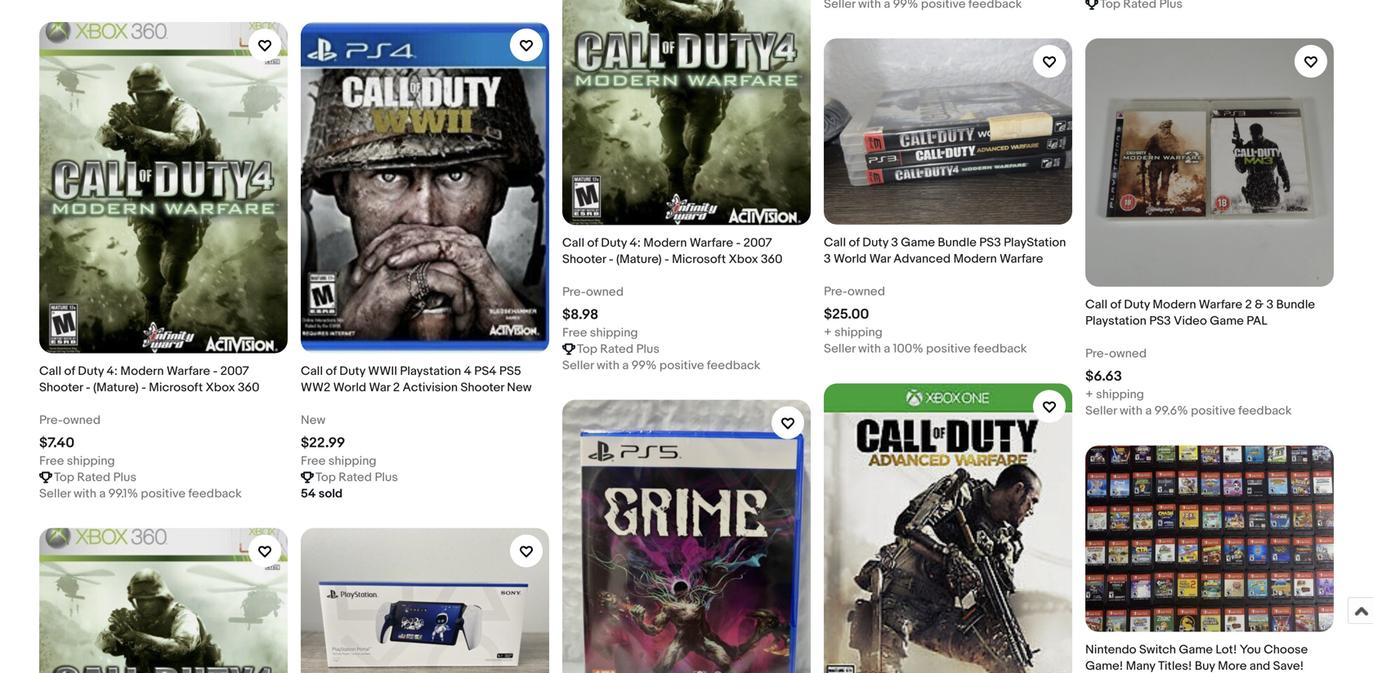 Task type: locate. For each thing, give the bounding box(es) containing it.
Top Rated Plus text field
[[54, 470, 137, 486]]

0 horizontal spatial 360
[[238, 381, 260, 395]]

0 horizontal spatial +
[[824, 326, 832, 340]]

2 horizontal spatial rated
[[601, 342, 634, 357]]

0 horizontal spatial top rated plus text field
[[316, 470, 398, 486]]

2 horizontal spatial pre-owned text field
[[1086, 346, 1147, 362]]

new down 'ps5'
[[507, 381, 532, 395]]

top rated plus text field up sold
[[316, 470, 398, 486]]

0 vertical spatial 2007
[[744, 236, 773, 251]]

owned inside pre-owned $25.00 + shipping seller with a 100% positive feedback
[[848, 285, 886, 299]]

a left 100%
[[884, 342, 891, 357]]

plus for $22.99
[[375, 471, 398, 485]]

seller with a 99% positive feedback
[[563, 359, 761, 373]]

microsoft
[[672, 252, 726, 267], [149, 381, 203, 395]]

seller down $8.98
[[563, 359, 594, 373]]

world
[[834, 252, 867, 267], [333, 381, 367, 395]]

playstation up 'activision'
[[400, 364, 461, 379]]

a left 99.6%
[[1146, 404, 1153, 419]]

1 vertical spatial pre-owned text field
[[1086, 346, 1147, 362]]

duty inside call of duty modern warfare 2 & 3 bundle playstation ps3 video game pal
[[1125, 298, 1151, 313]]

Seller with a 99% positive feedback text field
[[563, 358, 761, 374]]

rated for $7.40
[[77, 471, 111, 485]]

plus inside text field
[[113, 471, 137, 485]]

call
[[824, 236, 847, 250], [563, 236, 585, 251], [1086, 298, 1108, 313], [39, 364, 61, 379], [301, 364, 323, 379]]

0 vertical spatial bundle
[[938, 236, 977, 250]]

0 vertical spatial pre-owned text field
[[563, 284, 624, 301]]

save!
[[1274, 660, 1305, 674]]

+
[[824, 326, 832, 340], [1086, 388, 1094, 403]]

1 horizontal spatial 2007
[[744, 236, 773, 251]]

0 horizontal spatial 2
[[393, 381, 400, 395]]

plus up 99%
[[637, 342, 660, 357]]

call up 'ww2'
[[301, 364, 323, 379]]

duty inside call of duty wwii playstation 4 ps4 ps5 ww2 world war 2 activision shooter new
[[340, 364, 366, 379]]

war for $22.99
[[369, 381, 391, 395]]

0 horizontal spatial war
[[369, 381, 391, 395]]

1 vertical spatial playstation
[[400, 364, 461, 379]]

ps3 left video on the right
[[1150, 314, 1172, 329]]

0 vertical spatial xbox
[[729, 252, 759, 267]]

4: for $8.98
[[630, 236, 641, 251]]

a
[[884, 342, 891, 357], [623, 359, 629, 373], [1146, 404, 1153, 419], [99, 487, 106, 502]]

new
[[507, 381, 532, 395], [301, 413, 326, 428]]

with left 99%
[[597, 359, 620, 373]]

0 horizontal spatial call of duty 4: modern warfare - 2007 shooter - (mature) - microsoft xbox 360
[[39, 364, 260, 395]]

1 vertical spatial +
[[1086, 388, 1094, 403]]

0 vertical spatial 360
[[761, 252, 783, 267]]

0 horizontal spatial 2007
[[221, 364, 249, 379]]

bundle
[[938, 236, 977, 250], [1277, 298, 1316, 313]]

shooter up pre-owned $8.98 free shipping
[[563, 252, 606, 267]]

1 horizontal spatial world
[[834, 252, 867, 267]]

of inside call of duty 3 game bundle ps3 playstation 3 world war advanced modern warfare
[[849, 236, 860, 250]]

wwii
[[368, 364, 398, 379]]

shipping for $7.40
[[67, 454, 115, 469]]

0 horizontal spatial rated
[[77, 471, 111, 485]]

3 up pre-owned text field
[[824, 252, 831, 267]]

owned up $8.98
[[586, 285, 624, 300]]

call inside call of duty modern warfare 2 & 3 bundle playstation ps3 video game pal
[[1086, 298, 1108, 313]]

top rated plus up 99%
[[577, 342, 660, 357]]

of up 'ww2'
[[326, 364, 337, 379]]

360 for $7.40
[[238, 381, 260, 395]]

1 vertical spatial free shipping text field
[[301, 454, 377, 470]]

2 vertical spatial game
[[1180, 643, 1214, 658]]

0 horizontal spatial new
[[301, 413, 326, 428]]

Pre-owned text field
[[563, 284, 624, 301], [1086, 346, 1147, 362], [39, 413, 101, 429]]

positive right 99.1%
[[141, 487, 186, 502]]

1 horizontal spatial war
[[870, 252, 891, 267]]

pre- inside 'pre-owned $6.63 + shipping seller with a 99.6% positive feedback'
[[1086, 347, 1110, 362]]

warfare inside call of duty 3 game bundle ps3 playstation 3 world war advanced modern warfare
[[1000, 252, 1044, 267]]

0 horizontal spatial (mature)
[[93, 381, 139, 395]]

0 vertical spatial ps3
[[980, 236, 1002, 250]]

0 horizontal spatial top rated plus
[[54, 471, 137, 485]]

+ inside pre-owned $25.00 + shipping seller with a 100% positive feedback
[[824, 326, 832, 340]]

pre- up $8.98 text field
[[563, 285, 586, 300]]

new up $22.99 text box
[[301, 413, 326, 428]]

Seller with a 99.6% positive feedback text field
[[1086, 403, 1293, 420]]

1 vertical spatial xbox
[[206, 381, 235, 395]]

owned up $25.00
[[848, 285, 886, 299]]

world inside call of duty 3 game bundle ps3 playstation 3 world war advanced modern warfare
[[834, 252, 867, 267]]

warfare inside call of duty modern warfare 2 & 3 bundle playstation ps3 video game pal
[[1200, 298, 1243, 313]]

Seller with a 99.1% positive feedback text field
[[39, 486, 242, 503]]

free down $8.98
[[563, 326, 588, 341]]

2 horizontal spatial free
[[563, 326, 588, 341]]

$8.98 text field
[[563, 307, 599, 324]]

shipping down $22.99 text box
[[329, 454, 377, 469]]

+ shipping text field
[[1086, 387, 1145, 403]]

call inside call of duty wwii playstation 4 ps4 ps5 ww2 world war 2 activision shooter new
[[301, 364, 323, 379]]

with inside 'pre-owned $6.63 + shipping seller with a 99.6% positive feedback'
[[1120, 404, 1143, 419]]

positive
[[927, 342, 971, 357], [660, 359, 705, 373], [1192, 404, 1236, 419], [141, 487, 186, 502]]

pre-owned text field for $6.63
[[1086, 346, 1147, 362]]

owned inside 'pre-owned $6.63 + shipping seller with a 99.6% positive feedback'
[[1110, 347, 1147, 362]]

free inside the pre-owned $7.40 free shipping
[[39, 454, 64, 469]]

1 horizontal spatial plus
[[375, 471, 398, 485]]

free
[[563, 326, 588, 341], [39, 454, 64, 469], [301, 454, 326, 469]]

Free shipping text field
[[563, 325, 638, 341], [301, 454, 377, 470]]

2 horizontal spatial plus
[[637, 342, 660, 357]]

0 vertical spatial 3
[[892, 236, 899, 250]]

positive right 99.6%
[[1192, 404, 1236, 419]]

1 horizontal spatial xbox
[[729, 252, 759, 267]]

0 horizontal spatial microsoft
[[149, 381, 203, 395]]

seller inside 'pre-owned $6.63 + shipping seller with a 99.6% positive feedback'
[[1086, 404, 1118, 419]]

pre- inside pre-owned $25.00 + shipping seller with a 100% positive feedback
[[824, 285, 848, 299]]

seller down + shipping text field
[[1086, 404, 1118, 419]]

war up pre-owned text field
[[870, 252, 891, 267]]

bundle right &
[[1277, 298, 1316, 313]]

duty
[[863, 236, 889, 250], [601, 236, 627, 251], [1125, 298, 1151, 313], [78, 364, 104, 379], [340, 364, 366, 379]]

game inside call of duty modern warfare 2 & 3 bundle playstation ps3 video game pal
[[1211, 314, 1245, 329]]

4: up pre-owned $8.98 free shipping
[[630, 236, 641, 251]]

$6.63
[[1086, 369, 1123, 386]]

of
[[849, 236, 860, 250], [588, 236, 599, 251], [1111, 298, 1122, 313], [64, 364, 75, 379], [326, 364, 337, 379]]

positive inside text box
[[660, 359, 705, 373]]

Top Rated Plus text field
[[577, 341, 660, 358], [316, 470, 398, 486]]

call up $6.63
[[1086, 298, 1108, 313]]

duty for $22.99
[[340, 364, 366, 379]]

2007 for $7.40
[[221, 364, 249, 379]]

call up $7.40 text box at the bottom left of page
[[39, 364, 61, 379]]

microsoft for $8.98
[[672, 252, 726, 267]]

0 horizontal spatial free
[[39, 454, 64, 469]]

playstation inside call of duty modern warfare 2 & 3 bundle playstation ps3 video game pal
[[1086, 314, 1147, 329]]

1 vertical spatial (mature)
[[93, 381, 139, 395]]

0 vertical spatial new
[[507, 381, 532, 395]]

1 horizontal spatial top rated plus text field
[[577, 341, 660, 358]]

0 horizontal spatial xbox
[[206, 381, 235, 395]]

call up $8.98 text field
[[563, 236, 585, 251]]

with down + shipping text box
[[859, 342, 882, 357]]

owned
[[848, 285, 886, 299], [586, 285, 624, 300], [1110, 347, 1147, 362], [63, 413, 101, 428]]

4:
[[630, 236, 641, 251], [107, 364, 118, 379]]

pre-owned text field up $8.98
[[563, 284, 624, 301]]

0 vertical spatial world
[[834, 252, 867, 267]]

shooter inside call of duty wwii playstation 4 ps4 ps5 ww2 world war 2 activision shooter new
[[461, 381, 505, 395]]

top for free
[[316, 471, 336, 485]]

war
[[870, 252, 891, 267], [369, 381, 391, 395]]

warfare
[[690, 236, 734, 251], [1000, 252, 1044, 267], [1200, 298, 1243, 313], [167, 364, 210, 379]]

1 horizontal spatial +
[[1086, 388, 1094, 403]]

free inside pre-owned $8.98 free shipping
[[563, 326, 588, 341]]

top inside top rated plus text field
[[54, 471, 74, 485]]

1 horizontal spatial shooter
[[461, 381, 505, 395]]

game!
[[1086, 660, 1124, 674]]

shipping for $6.63
[[1097, 388, 1145, 403]]

call inside call of duty 3 game bundle ps3 playstation 3 world war advanced modern warfare
[[824, 236, 847, 250]]

shipping down $6.63 text field
[[1097, 388, 1145, 403]]

3 right &
[[1267, 298, 1274, 313]]

nintendo
[[1086, 643, 1137, 658]]

with down + shipping text field
[[1120, 404, 1143, 419]]

shipping down $25.00 text box
[[835, 326, 883, 340]]

(mature)
[[617, 252, 662, 267], [93, 381, 139, 395]]

0 horizontal spatial pre-owned text field
[[39, 413, 101, 429]]

3
[[892, 236, 899, 250], [824, 252, 831, 267], [1267, 298, 1274, 313]]

seller down + shipping text box
[[824, 342, 856, 357]]

top up 54 sold text box
[[316, 471, 336, 485]]

nintendo switch game lot! you choose game! many titles! buy more and save! link
[[1086, 446, 1335, 674]]

world inside call of duty wwii playstation 4 ps4 ps5 ww2 world war 2 activision shooter new
[[333, 381, 367, 395]]

1 vertical spatial microsoft
[[149, 381, 203, 395]]

shooter down ps4
[[461, 381, 505, 395]]

owned up $6.63
[[1110, 347, 1147, 362]]

1 vertical spatial world
[[333, 381, 367, 395]]

top down free shipping text field
[[54, 471, 74, 485]]

world up pre-owned text field
[[834, 252, 867, 267]]

free shipping text field down $22.99 text box
[[301, 454, 377, 470]]

0 horizontal spatial bundle
[[938, 236, 977, 250]]

owned inside pre-owned $8.98 free shipping
[[586, 285, 624, 300]]

shipping down $8.98 text field
[[590, 326, 638, 341]]

1 vertical spatial 2
[[393, 381, 400, 395]]

a left 99%
[[623, 359, 629, 373]]

top rated plus text field up 99%
[[577, 341, 660, 358]]

top rated plus
[[577, 342, 660, 357], [54, 471, 137, 485], [316, 471, 398, 485]]

3 up advanced
[[892, 236, 899, 250]]

None text field
[[824, 0, 1023, 12]]

1 horizontal spatial top rated plus
[[316, 471, 398, 485]]

pre- for $8.98
[[563, 285, 586, 300]]

+ down $25.00 text box
[[824, 326, 832, 340]]

0 horizontal spatial 4:
[[107, 364, 118, 379]]

video
[[1175, 314, 1208, 329]]

buy
[[1196, 660, 1216, 674]]

top rated plus up sold
[[316, 471, 398, 485]]

0 vertical spatial (mature)
[[617, 252, 662, 267]]

of up pre-owned text field
[[849, 236, 860, 250]]

call for $7.40
[[39, 364, 61, 379]]

(mature) for $7.40
[[93, 381, 139, 395]]

pre-owned text field up the $7.40
[[39, 413, 101, 429]]

a down top rated plus text field
[[99, 487, 106, 502]]

new inside new $22.99 free shipping
[[301, 413, 326, 428]]

duty for $8.98
[[601, 236, 627, 251]]

shipping inside pre-owned $8.98 free shipping
[[590, 326, 638, 341]]

1 horizontal spatial 3
[[892, 236, 899, 250]]

of for $25.00
[[849, 236, 860, 250]]

of inside call of duty modern warfare 2 & 3 bundle playstation ps3 video game pal
[[1111, 298, 1122, 313]]

of up pre-owned $8.98 free shipping
[[588, 236, 599, 251]]

0 horizontal spatial playstation
[[400, 364, 461, 379]]

of up the pre-owned $7.40 free shipping
[[64, 364, 75, 379]]

2 vertical spatial pre-owned text field
[[39, 413, 101, 429]]

1 horizontal spatial microsoft
[[672, 252, 726, 267]]

xbox for $7.40
[[206, 381, 235, 395]]

top rated plus text field for $22.99
[[316, 470, 398, 486]]

1 horizontal spatial free
[[301, 454, 326, 469]]

ps3 left the playstation
[[980, 236, 1002, 250]]

call for $6.63
[[1086, 298, 1108, 313]]

call of duty modern warfare 2 & 3 bundle playstation ps3 video game pal
[[1086, 298, 1316, 329]]

shipping
[[835, 326, 883, 340], [590, 326, 638, 341], [1097, 388, 1145, 403], [67, 454, 115, 469], [329, 454, 377, 469]]

2007
[[744, 236, 773, 251], [221, 364, 249, 379]]

ps3
[[980, 236, 1002, 250], [1150, 314, 1172, 329]]

playstation up $6.63
[[1086, 314, 1147, 329]]

positive right 100%
[[927, 342, 971, 357]]

rated
[[601, 342, 634, 357], [77, 471, 111, 485], [339, 471, 372, 485]]

2 horizontal spatial 3
[[1267, 298, 1274, 313]]

bundle up advanced
[[938, 236, 977, 250]]

positive inside pre-owned $25.00 + shipping seller with a 100% positive feedback
[[927, 342, 971, 357]]

1 horizontal spatial 360
[[761, 252, 783, 267]]

of inside call of duty wwii playstation 4 ps4 ps5 ww2 world war 2 activision shooter new
[[326, 364, 337, 379]]

war inside call of duty 3 game bundle ps3 playstation 3 world war advanced modern warfare
[[870, 252, 891, 267]]

pre- up $6.63
[[1086, 347, 1110, 362]]

rated up 99%
[[601, 342, 634, 357]]

1 horizontal spatial playstation
[[1086, 314, 1147, 329]]

2 horizontal spatial top rated plus
[[577, 342, 660, 357]]

0 vertical spatial 4:
[[630, 236, 641, 251]]

war inside call of duty wwii playstation 4 ps4 ps5 ww2 world war 2 activision shooter new
[[369, 381, 391, 395]]

free down $7.40 text box at the bottom left of page
[[39, 454, 64, 469]]

1 horizontal spatial ps3
[[1150, 314, 1172, 329]]

xbox
[[729, 252, 759, 267], [206, 381, 235, 395]]

pre- inside pre-owned $8.98 free shipping
[[563, 285, 586, 300]]

shipping inside pre-owned $25.00 + shipping seller with a 100% positive feedback
[[835, 326, 883, 340]]

owned for $25.00
[[848, 285, 886, 299]]

with
[[859, 342, 882, 357], [597, 359, 620, 373], [1120, 404, 1143, 419], [74, 487, 96, 502]]

shipping up top rated plus text field
[[67, 454, 115, 469]]

360 for $8.98
[[761, 252, 783, 267]]

shipping inside the pre-owned $7.40 free shipping
[[67, 454, 115, 469]]

pre-owned text field up $6.63
[[1086, 346, 1147, 362]]

duty inside call of duty 3 game bundle ps3 playstation 3 world war advanced modern warfare
[[863, 236, 889, 250]]

1 vertical spatial top rated plus text field
[[316, 470, 398, 486]]

1 horizontal spatial rated
[[339, 471, 372, 485]]

shooter up the pre-owned $7.40 free shipping
[[39, 381, 83, 395]]

+ for $6.63
[[1086, 388, 1094, 403]]

rated up sold
[[339, 471, 372, 485]]

1 vertical spatial 2007
[[221, 364, 249, 379]]

1 horizontal spatial (mature)
[[617, 252, 662, 267]]

shooter for $7.40
[[39, 381, 83, 395]]

top rated plus down free shipping text field
[[54, 471, 137, 485]]

feedback inside text box
[[188, 487, 242, 502]]

pal
[[1247, 314, 1268, 329]]

modern
[[644, 236, 687, 251], [954, 252, 998, 267], [1153, 298, 1197, 313], [120, 364, 164, 379]]

0 vertical spatial call of duty 4: modern warfare - 2007 shooter - (mature) - microsoft xbox 360
[[563, 236, 783, 267]]

0 vertical spatial microsoft
[[672, 252, 726, 267]]

rated inside text field
[[77, 471, 111, 485]]

playstation
[[1086, 314, 1147, 329], [400, 364, 461, 379]]

pre- up $7.40 text box at the bottom left of page
[[39, 413, 63, 428]]

0 vertical spatial game
[[901, 236, 936, 250]]

1 vertical spatial 360
[[238, 381, 260, 395]]

54 sold text field
[[301, 486, 343, 503]]

and
[[1250, 660, 1271, 674]]

100%
[[894, 342, 924, 357]]

game inside call of duty 3 game bundle ps3 playstation 3 world war advanced modern warfare
[[901, 236, 936, 250]]

0 vertical spatial playstation
[[1086, 314, 1147, 329]]

2 left &
[[1246, 298, 1253, 313]]

pre- up $25.00 text box
[[824, 285, 848, 299]]

call for $25.00
[[824, 236, 847, 250]]

360
[[761, 252, 783, 267], [238, 381, 260, 395]]

ps5
[[500, 364, 522, 379]]

top rated plus for $7.40
[[54, 471, 137, 485]]

plus down new $22.99 free shipping
[[375, 471, 398, 485]]

1 horizontal spatial bundle
[[1277, 298, 1316, 313]]

pre-
[[824, 285, 848, 299], [563, 285, 586, 300], [1086, 347, 1110, 362], [39, 413, 63, 428]]

game up buy
[[1180, 643, 1214, 658]]

pre- inside the pre-owned $7.40 free shipping
[[39, 413, 63, 428]]

1 horizontal spatial top
[[316, 471, 336, 485]]

with inside pre-owned $25.00 + shipping seller with a 100% positive feedback
[[859, 342, 882, 357]]

(mature) up pre-owned $8.98 free shipping
[[617, 252, 662, 267]]

0 vertical spatial war
[[870, 252, 891, 267]]

+ shipping text field
[[824, 325, 883, 341]]

game left pal
[[1211, 314, 1245, 329]]

2 down wwii
[[393, 381, 400, 395]]

0 horizontal spatial plus
[[113, 471, 137, 485]]

call of duty 4: modern warfare - 2007 shooter - (mature) - microsoft xbox 360
[[563, 236, 783, 267], [39, 364, 260, 395]]

1 vertical spatial new
[[301, 413, 326, 428]]

0 horizontal spatial 3
[[824, 252, 831, 267]]

war down wwii
[[369, 381, 391, 395]]

world right 'ww2'
[[333, 381, 367, 395]]

1 vertical spatial war
[[369, 381, 391, 395]]

+ down $6.63
[[1086, 388, 1094, 403]]

top rated plus for $8.98
[[577, 342, 660, 357]]

shooter for $8.98
[[563, 252, 606, 267]]

feedback
[[974, 342, 1028, 357], [707, 359, 761, 373], [1239, 404, 1293, 419], [188, 487, 242, 502]]

2 vertical spatial 3
[[1267, 298, 1274, 313]]

owned inside the pre-owned $7.40 free shipping
[[63, 413, 101, 428]]

call up pre-owned text field
[[824, 236, 847, 250]]

0 horizontal spatial free shipping text field
[[301, 454, 377, 470]]

titles!
[[1159, 660, 1193, 674]]

1 horizontal spatial new
[[507, 381, 532, 395]]

1 horizontal spatial call of duty 4: modern warfare - 2007 shooter - (mature) - microsoft xbox 360
[[563, 236, 783, 267]]

free for $8.98
[[563, 326, 588, 341]]

0 horizontal spatial top
[[54, 471, 74, 485]]

1 vertical spatial 4:
[[107, 364, 118, 379]]

$22.99
[[301, 435, 345, 452]]

1 vertical spatial bundle
[[1277, 298, 1316, 313]]

2 horizontal spatial top
[[577, 342, 598, 357]]

1 horizontal spatial free shipping text field
[[563, 325, 638, 341]]

top rated plus text field for $8.98
[[577, 341, 660, 358]]

1 vertical spatial call of duty 4: modern warfare - 2007 shooter - (mature) - microsoft xbox 360
[[39, 364, 260, 395]]

shipping inside 'pre-owned $6.63 + shipping seller with a 99.6% positive feedback'
[[1097, 388, 1145, 403]]

owned for $7.40
[[63, 413, 101, 428]]

pre- for $25.00
[[824, 285, 848, 299]]

rated down free shipping text field
[[77, 471, 111, 485]]

seller
[[824, 342, 856, 357], [563, 359, 594, 373], [1086, 404, 1118, 419], [39, 487, 71, 502]]

bundle inside call of duty modern warfare 2 & 3 bundle playstation ps3 video game pal
[[1277, 298, 1316, 313]]

with down top rated plus text field
[[74, 487, 96, 502]]

-
[[736, 236, 741, 251], [609, 252, 614, 267], [665, 252, 670, 267], [213, 364, 218, 379], [86, 381, 91, 395], [141, 381, 146, 395]]

1 vertical spatial game
[[1211, 314, 1245, 329]]

0 horizontal spatial shooter
[[39, 381, 83, 395]]

top
[[577, 342, 598, 357], [54, 471, 74, 485], [316, 471, 336, 485]]

1 horizontal spatial pre-owned text field
[[563, 284, 624, 301]]

of for $8.98
[[588, 236, 599, 251]]

0 vertical spatial +
[[824, 326, 832, 340]]

game up advanced
[[901, 236, 936, 250]]

0 horizontal spatial world
[[333, 381, 367, 395]]

None text field
[[1101, 0, 1183, 12]]

of up $6.63
[[1111, 298, 1122, 313]]

free down $22.99
[[301, 454, 326, 469]]

(mature) up the pre-owned $7.40 free shipping
[[93, 381, 139, 395]]

1 horizontal spatial 4:
[[630, 236, 641, 251]]

1 vertical spatial ps3
[[1150, 314, 1172, 329]]

plus up 99.1%
[[113, 471, 137, 485]]

top down $8.98
[[577, 342, 598, 357]]

a inside seller with a 99% positive feedback text box
[[623, 359, 629, 373]]

4: up the pre-owned $7.40 free shipping
[[107, 364, 118, 379]]

1 horizontal spatial 2
[[1246, 298, 1253, 313]]

game
[[901, 236, 936, 250], [1211, 314, 1245, 329], [1180, 643, 1214, 658]]

of for $22.99
[[326, 364, 337, 379]]

owned up the $7.40
[[63, 413, 101, 428]]

seller down free shipping text field
[[39, 487, 71, 502]]

lot!
[[1216, 643, 1238, 658]]

shooter
[[563, 252, 606, 267], [39, 381, 83, 395], [461, 381, 505, 395]]

+ inside 'pre-owned $6.63 + shipping seller with a 99.6% positive feedback'
[[1086, 388, 1094, 403]]

0 vertical spatial free shipping text field
[[563, 325, 638, 341]]

0 vertical spatial 2
[[1246, 298, 1253, 313]]

2
[[1246, 298, 1253, 313], [393, 381, 400, 395]]

0 horizontal spatial ps3
[[980, 236, 1002, 250]]

2 horizontal spatial shooter
[[563, 252, 606, 267]]

plus
[[637, 342, 660, 357], [113, 471, 137, 485], [375, 471, 398, 485]]

owned for $8.98
[[586, 285, 624, 300]]

$7.40
[[39, 435, 75, 452]]

free shipping text field down $8.98 text field
[[563, 325, 638, 341]]

advanced
[[894, 252, 951, 267]]

positive right 99%
[[660, 359, 705, 373]]



Task type: vqa. For each thing, say whether or not it's contained in the screenshot.
Rated inside text field
yes



Task type: describe. For each thing, give the bounding box(es) containing it.
microsoft for $7.40
[[149, 381, 203, 395]]

new inside call of duty wwii playstation 4 ps4 ps5 ww2 world war 2 activision shooter new
[[507, 381, 532, 395]]

playstation
[[1004, 236, 1067, 250]]

$6.63 text field
[[1086, 369, 1123, 386]]

free for $7.40
[[39, 454, 64, 469]]

4
[[464, 364, 472, 379]]

duty for $6.63
[[1125, 298, 1151, 313]]

owned for $6.63
[[1110, 347, 1147, 362]]

pre- for $7.40
[[39, 413, 63, 428]]

54
[[301, 487, 316, 502]]

feedback inside pre-owned $25.00 + shipping seller with a 100% positive feedback
[[974, 342, 1028, 357]]

many
[[1127, 660, 1156, 674]]

top rated plus for $22.99
[[316, 471, 398, 485]]

2 inside call of duty wwii playstation 4 ps4 ps5 ww2 world war 2 activision shooter new
[[393, 381, 400, 395]]

plus for $7.40
[[113, 471, 137, 485]]

(mature) for $8.98
[[617, 252, 662, 267]]

seller with a 99.1% positive feedback
[[39, 487, 242, 502]]

+ for $25.00
[[824, 326, 832, 340]]

positive inside text box
[[141, 487, 186, 502]]

modern inside call of duty 3 game bundle ps3 playstation 3 world war advanced modern warfare
[[954, 252, 998, 267]]

free shipping text field for $22.99
[[301, 454, 377, 470]]

choose
[[1265, 643, 1309, 658]]

pre-owned $8.98 free shipping
[[563, 285, 638, 341]]

shipping for $25.00
[[835, 326, 883, 340]]

activision
[[403, 381, 458, 395]]

pre-owned $6.63 + shipping seller with a 99.6% positive feedback
[[1086, 347, 1293, 419]]

$25.00
[[824, 306, 870, 324]]

top for $7.40
[[54, 471, 74, 485]]

54 sold
[[301, 487, 343, 502]]

$7.40 text field
[[39, 435, 75, 452]]

of for $6.63
[[1111, 298, 1122, 313]]

a inside pre-owned $25.00 + shipping seller with a 100% positive feedback
[[884, 342, 891, 357]]

seller inside pre-owned $25.00 + shipping seller with a 100% positive feedback
[[824, 342, 856, 357]]

duty for $7.40
[[78, 364, 104, 379]]

with inside text box
[[74, 487, 96, 502]]

call of duty 3 game bundle ps3 playstation 3 world war advanced modern warfare
[[824, 236, 1067, 267]]

duty for $25.00
[[863, 236, 889, 250]]

game inside nintendo switch game lot! you choose game! many titles! buy more and save!
[[1180, 643, 1214, 658]]

call of duty 4: modern warfare - 2007 shooter - (mature) - microsoft xbox 360 for $8.98
[[563, 236, 783, 267]]

top for $8.98
[[577, 342, 598, 357]]

2 inside call of duty modern warfare 2 & 3 bundle playstation ps3 video game pal
[[1246, 298, 1253, 313]]

ps3 inside call of duty 3 game bundle ps3 playstation 3 world war advanced modern warfare
[[980, 236, 1002, 250]]

New text field
[[301, 413, 326, 429]]

99%
[[632, 359, 657, 373]]

more
[[1219, 660, 1248, 674]]

99.1%
[[108, 487, 138, 502]]

shipping inside new $22.99 free shipping
[[329, 454, 377, 469]]

feedback inside text box
[[707, 359, 761, 373]]

pre-owned $7.40 free shipping
[[39, 413, 115, 469]]

playstation inside call of duty wwii playstation 4 ps4 ps5 ww2 world war 2 activision shooter new
[[400, 364, 461, 379]]

4: for $7.40
[[107, 364, 118, 379]]

$22.99 text field
[[301, 435, 345, 452]]

rated for $22.99
[[339, 471, 372, 485]]

switch
[[1140, 643, 1177, 658]]

seller inside text box
[[563, 359, 594, 373]]

a inside seller with a 99.1% positive feedback text box
[[99, 487, 106, 502]]

new $22.99 free shipping
[[301, 413, 377, 469]]

plus for $8.98
[[637, 342, 660, 357]]

call for $8.98
[[563, 236, 585, 251]]

2007 for $8.98
[[744, 236, 773, 251]]

xbox for $8.98
[[729, 252, 759, 267]]

Pre-owned text field
[[824, 284, 886, 300]]

pre-owned $25.00 + shipping seller with a 100% positive feedback
[[824, 285, 1028, 357]]

pre-owned text field for $8.98
[[563, 284, 624, 301]]

call of duty 4: modern warfare - 2007 shooter - (mature) - microsoft xbox 360 for $7.40
[[39, 364, 260, 395]]

you
[[1241, 643, 1262, 658]]

pre- for $6.63
[[1086, 347, 1110, 362]]

3 inside call of duty modern warfare 2 & 3 bundle playstation ps3 video game pal
[[1267, 298, 1274, 313]]

Seller with a 100% positive feedback text field
[[824, 341, 1028, 358]]

99.6%
[[1155, 404, 1189, 419]]

sold
[[319, 487, 343, 502]]

nintendo switch game lot! you choose game! many titles! buy more and save!
[[1086, 643, 1309, 674]]

modern inside call of duty modern warfare 2 & 3 bundle playstation ps3 video game pal
[[1153, 298, 1197, 313]]

positive inside 'pre-owned $6.63 + shipping seller with a 99.6% positive feedback'
[[1192, 404, 1236, 419]]

ps3 inside call of duty modern warfare 2 & 3 bundle playstation ps3 video game pal
[[1150, 314, 1172, 329]]

war for $25.00
[[870, 252, 891, 267]]

bundle inside call of duty 3 game bundle ps3 playstation 3 world war advanced modern warfare
[[938, 236, 977, 250]]

pre-owned text field for $7.40
[[39, 413, 101, 429]]

call for $22.99
[[301, 364, 323, 379]]

$8.98
[[563, 307, 599, 324]]

Free shipping text field
[[39, 454, 115, 470]]

ps4
[[475, 364, 497, 379]]

shipping for $8.98
[[590, 326, 638, 341]]

rated for $8.98
[[601, 342, 634, 357]]

$25.00 text field
[[824, 306, 870, 324]]

free shipping text field for $8.98
[[563, 325, 638, 341]]

a inside 'pre-owned $6.63 + shipping seller with a 99.6% positive feedback'
[[1146, 404, 1153, 419]]

&
[[1256, 298, 1265, 313]]

feedback inside 'pre-owned $6.63 + shipping seller with a 99.6% positive feedback'
[[1239, 404, 1293, 419]]

with inside text box
[[597, 359, 620, 373]]

call of duty wwii playstation 4 ps4 ps5 ww2 world war 2 activision shooter new
[[301, 364, 532, 395]]

of for $7.40
[[64, 364, 75, 379]]

world for $25.00
[[834, 252, 867, 267]]

seller inside text box
[[39, 487, 71, 502]]

world for $22.99
[[333, 381, 367, 395]]

free inside new $22.99 free shipping
[[301, 454, 326, 469]]

ww2
[[301, 381, 331, 395]]

1 vertical spatial 3
[[824, 252, 831, 267]]



